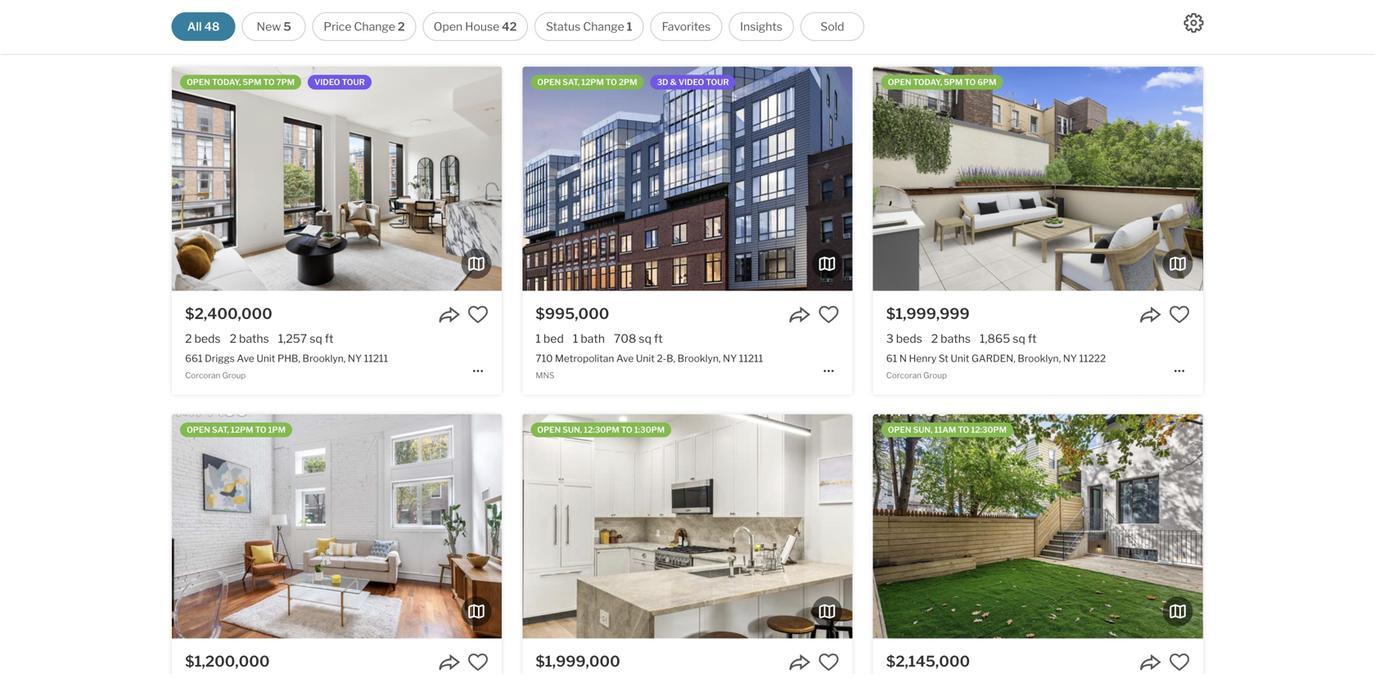 Task type: locate. For each thing, give the bounding box(es) containing it.
5pm left "7pm"
[[243, 77, 262, 87]]

meserole
[[550, 5, 593, 17]]

1 horizontal spatial 1
[[573, 332, 578, 346]]

1 group from the left
[[222, 371, 246, 381]]

favorite button image
[[468, 304, 489, 325], [1169, 304, 1190, 325], [468, 652, 489, 673], [1169, 652, 1190, 673]]

tour
[[342, 77, 365, 87], [706, 77, 729, 87]]

1 vertical spatial favorite button image
[[818, 652, 840, 673]]

sun, for $2,145,000
[[913, 425, 933, 435]]

st left #17,
[[244, 5, 254, 17]]

to left 6pm
[[965, 77, 976, 87]]

2 sq from the left
[[639, 332, 652, 346]]

sq right 1,865
[[1013, 332, 1026, 346]]

open for $1,200,000
[[187, 425, 210, 435]]

ft for $1,999,999
[[1028, 332, 1037, 346]]

ny inside 710 metropolitan ave unit 2-b, brooklyn, ny 11211 mns
[[723, 353, 737, 365]]

1 vertical spatial st
[[939, 353, 949, 365]]

ft
[[325, 332, 334, 346], [654, 332, 663, 346], [1028, 332, 1037, 346]]

0 horizontal spatial corcoran
[[185, 371, 221, 381]]

mns
[[536, 371, 555, 381]]

1 vertical spatial sat,
[[212, 425, 229, 435]]

2 horizontal spatial ave
[[617, 353, 634, 365]]

unit left 2-
[[636, 353, 655, 365]]

1 down the #1, on the top of the page
[[627, 20, 633, 34]]

&
[[670, 77, 677, 87]]

0 horizontal spatial 11211
[[364, 353, 388, 365]]

1 vertical spatial 11222
[[1080, 353, 1106, 365]]

henry
[[909, 353, 937, 365]]

brooklyn, down 1,257 sq ft
[[303, 353, 346, 365]]

2 baths for $1,999,999
[[932, 332, 971, 346]]

0 horizontal spatial 2 baths
[[230, 332, 269, 346]]

brooklyn,
[[630, 5, 673, 17], [303, 353, 346, 365], [678, 353, 721, 365], [1018, 353, 1061, 365]]

710 metropolitan ave unit 2-b, brooklyn, ny 11211 mns
[[536, 353, 763, 381]]

to
[[263, 77, 275, 87], [606, 77, 617, 87], [965, 77, 976, 87], [255, 425, 267, 435], [621, 425, 633, 435], [958, 425, 970, 435]]

beds up driggs
[[194, 332, 221, 346]]

photo of 171 calyer st unit 3e, brooklyn, ny 11222 image
[[523, 415, 853, 639], [853, 415, 1183, 639]]

ny right b,
[[723, 353, 737, 365]]

corcoran down n
[[887, 371, 922, 381]]

beds for $1,999,999
[[896, 332, 923, 346]]

11222
[[691, 5, 718, 17], [1080, 353, 1106, 365]]

5pm for $1,999,999
[[944, 77, 963, 87]]

open sat, 12pm to 1pm
[[187, 425, 286, 435]]

n
[[900, 353, 907, 365]]

favorites
[[662, 20, 711, 34]]

1 for 1 bed
[[536, 332, 541, 346]]

new down #17,
[[257, 20, 281, 34]]

0 horizontal spatial 5pm
[[243, 77, 262, 87]]

0 horizontal spatial 11222
[[691, 5, 718, 17]]

house
[[465, 20, 500, 34]]

0 horizontal spatial 12pm
[[231, 425, 253, 435]]

open sat, 12pm to 2pm
[[537, 77, 638, 87]]

5pm
[[243, 77, 262, 87], [944, 77, 963, 87]]

ny for n
[[1063, 353, 1077, 365]]

ave
[[595, 5, 613, 17], [237, 353, 254, 365], [617, 353, 634, 365]]

new up "5" on the top
[[276, 5, 297, 17]]

1 favorite button image from the top
[[818, 304, 840, 325]]

1 horizontal spatial baths
[[941, 332, 971, 346]]

new inside option
[[257, 20, 281, 34]]

0 horizontal spatial ft
[[325, 332, 334, 346]]

0 horizontal spatial sun,
[[563, 425, 582, 435]]

unit left phb,
[[257, 353, 275, 365]]

sq
[[310, 332, 322, 346], [639, 332, 652, 346], [1013, 332, 1026, 346]]

to left 1pm
[[255, 425, 267, 435]]

3 unit from the left
[[951, 353, 970, 365]]

ave down 708 in the left of the page
[[617, 353, 634, 365]]

ny
[[324, 5, 339, 17], [675, 5, 689, 17], [348, 353, 362, 365], [723, 353, 737, 365], [1063, 353, 1077, 365]]

1 11211 from the left
[[364, 353, 388, 365]]

2 horizontal spatial unit
[[951, 353, 970, 365]]

today, down 48
[[212, 77, 241, 87]]

photo of 661 driggs ave unit phb, brooklyn, ny 11211 image
[[172, 67, 502, 291], [502, 67, 832, 291]]

b,
[[667, 353, 676, 365]]

tour right &
[[706, 77, 729, 87]]

12pm left 1pm
[[231, 425, 253, 435]]

option group
[[172, 12, 865, 41]]

ave inside "661 driggs ave unit phb, brooklyn, ny 11211 corcoran group"
[[237, 353, 254, 365]]

sun, down metropolitan
[[563, 425, 582, 435]]

ny right phb,
[[348, 353, 362, 365]]

1 2 baths from the left
[[230, 332, 269, 346]]

ny right garden,
[[1063, 353, 1077, 365]]

price change 2
[[324, 20, 405, 34]]

2
[[398, 20, 405, 34], [185, 332, 192, 346], [230, 332, 237, 346], [932, 332, 939, 346]]

beds for $2,400,000
[[194, 332, 221, 346]]

0 horizontal spatial 12:30pm
[[584, 425, 620, 435]]

2 baths from the left
[[941, 332, 971, 346]]

ny inside 61 n henry st unit garden, brooklyn, ny 11222 corcoran group
[[1063, 353, 1077, 365]]

ft right 1,865
[[1028, 332, 1037, 346]]

inc
[[273, 23, 284, 33]]

1 left bath at the left of page
[[573, 332, 578, 346]]

sat, down status
[[563, 77, 580, 87]]

1 vertical spatial favorite button checkbox
[[468, 652, 489, 673]]

open sun, 11am to 12:30pm
[[888, 425, 1007, 435]]

to right 11am
[[958, 425, 970, 435]]

brooklyn, right b,
[[678, 353, 721, 365]]

1 horizontal spatial 12:30pm
[[971, 425, 1007, 435]]

3 sq from the left
[[1013, 332, 1026, 346]]

open for $1,999,000
[[537, 425, 561, 435]]

2 beds from the left
[[896, 332, 923, 346]]

2 5pm from the left
[[944, 77, 963, 87]]

2 horizontal spatial sq
[[1013, 332, 1026, 346]]

group
[[222, 371, 246, 381], [924, 371, 947, 381]]

0 vertical spatial favorite button checkbox
[[818, 304, 840, 325]]

brooklyn, inside 710 metropolitan ave unit 2-b, brooklyn, ny 11211 mns
[[678, 353, 721, 365]]

2 2 baths from the left
[[932, 332, 971, 346]]

1 horizontal spatial change
[[583, 20, 625, 34]]

7pm
[[276, 77, 295, 87]]

favorite button checkbox
[[468, 304, 489, 325], [1169, 304, 1190, 325], [818, 652, 840, 673], [1169, 652, 1190, 673]]

2 unit from the left
[[636, 353, 655, 365]]

0 horizontal spatial change
[[354, 20, 395, 34]]

ft for $2,400,000
[[325, 332, 334, 346]]

0 horizontal spatial tour
[[342, 77, 365, 87]]

open today, 5pm to 7pm
[[187, 77, 295, 87]]

0 horizontal spatial sq
[[310, 332, 322, 346]]

sq right 708 in the left of the page
[[639, 332, 652, 346]]

2-
[[657, 353, 667, 365]]

2 left the open
[[398, 20, 405, 34]]

1 horizontal spatial today,
[[913, 77, 942, 87]]

1 horizontal spatial sat,
[[563, 77, 580, 87]]

photo of 710 metropolitan ave unit 2-b, brooklyn, ny 11211 image
[[523, 67, 853, 291], [853, 67, 1183, 291]]

2 horizontal spatial ft
[[1028, 332, 1037, 346]]

Price Change radio
[[312, 12, 416, 41]]

group down driggs
[[222, 371, 246, 381]]

42
[[502, 20, 517, 34]]

favorite button image
[[818, 304, 840, 325], [818, 652, 840, 673]]

ny for w
[[324, 5, 339, 17]]

video tour
[[315, 77, 365, 87]]

photo of 66 n 1st st unit 1a d1, brooklyn, ny 11249 image
[[172, 415, 502, 639], [502, 415, 832, 639]]

change
[[354, 20, 395, 34], [583, 20, 625, 34]]

1 horizontal spatial corcoran
[[887, 371, 922, 381]]

3 beds
[[887, 332, 923, 346]]

1 horizontal spatial beds
[[896, 332, 923, 346]]

photo of 61 n henry st unit garden, brooklyn, ny 11222 image
[[873, 67, 1204, 291], [1203, 67, 1376, 291]]

1 5pm from the left
[[243, 77, 262, 87]]

option group containing all
[[172, 12, 865, 41]]

0 vertical spatial 11222
[[691, 5, 718, 17]]

video
[[315, 77, 340, 87], [679, 77, 704, 87]]

1,257
[[278, 332, 307, 346]]

1 horizontal spatial group
[[924, 371, 947, 381]]

5pm left 6pm
[[944, 77, 963, 87]]

corcoran
[[185, 371, 221, 381], [887, 371, 922, 381]]

12pm for $995,000
[[582, 77, 604, 87]]

ny inside "661 driggs ave unit phb, brooklyn, ny 11211 corcoran group"
[[348, 353, 362, 365]]

1 horizontal spatial 12pm
[[582, 77, 604, 87]]

78
[[536, 5, 548, 17]]

2 photo of 171 calyer st unit 3e, brooklyn, ny 11222 image from the left
[[853, 415, 1183, 639]]

york,
[[299, 5, 322, 17]]

Favorites radio
[[651, 12, 722, 41]]

1 horizontal spatial favorite button checkbox
[[818, 304, 840, 325]]

0 horizontal spatial sat,
[[212, 425, 229, 435]]

3 ft from the left
[[1028, 332, 1037, 346]]

ny up 'price'
[[324, 5, 339, 17]]

change down the #1, on the top of the page
[[583, 20, 625, 34]]

price
[[324, 20, 352, 34]]

1 corcoran from the left
[[185, 371, 221, 381]]

$1,999,999
[[887, 305, 970, 323]]

78 meserole ave #1, brooklyn, ny 11222 compass
[[536, 5, 718, 33]]

1 horizontal spatial 11222
[[1080, 353, 1106, 365]]

2 favorite button image from the top
[[818, 652, 840, 673]]

All radio
[[172, 12, 235, 41]]

0 horizontal spatial today,
[[212, 77, 241, 87]]

0 horizontal spatial group
[[222, 371, 246, 381]]

to for $1,999,000
[[621, 425, 633, 435]]

11211
[[364, 353, 388, 365], [739, 353, 763, 365]]

sun, left 11am
[[913, 425, 933, 435]]

1
[[627, 20, 633, 34], [536, 332, 541, 346], [573, 332, 578, 346]]

1 horizontal spatial 5pm
[[944, 77, 963, 87]]

1 sq from the left
[[310, 332, 322, 346]]

ave for $995,000
[[617, 353, 634, 365]]

favorite button checkbox for $2,145,000
[[1169, 652, 1190, 673]]

video right &
[[679, 77, 704, 87]]

sun,
[[563, 425, 582, 435], [913, 425, 933, 435]]

baths
[[239, 332, 269, 346], [941, 332, 971, 346]]

710
[[536, 353, 553, 365]]

0 vertical spatial st
[[244, 5, 254, 17]]

1 vertical spatial 12pm
[[231, 425, 253, 435]]

favorite button checkbox
[[818, 304, 840, 325], [468, 652, 489, 673]]

61 n henry st unit garden, brooklyn, ny 11222 corcoran group
[[887, 353, 1106, 381]]

#17,
[[256, 5, 274, 17]]

baths down $1,999,999
[[941, 332, 971, 346]]

driggs
[[205, 353, 235, 365]]

1 bath
[[573, 332, 605, 346]]

2 baths for $2,400,000
[[230, 332, 269, 346]]

11211 inside 710 metropolitan ave unit 2-b, brooklyn, ny 11211 mns
[[739, 353, 763, 365]]

ave inside 710 metropolitan ave unit 2-b, brooklyn, ny 11211 mns
[[617, 353, 634, 365]]

favorite button image for $1,999,000
[[818, 652, 840, 673]]

12:30pm left 1:30pm
[[584, 425, 620, 435]]

0 horizontal spatial st
[[244, 5, 254, 17]]

beds right 3
[[896, 332, 923, 346]]

2 video from the left
[[679, 77, 704, 87]]

1 horizontal spatial sun,
[[913, 425, 933, 435]]

today,
[[212, 77, 241, 87], [913, 77, 942, 87]]

1,257 sq ft
[[278, 332, 334, 346]]

2 beds
[[185, 332, 221, 346]]

2 sun, from the left
[[913, 425, 933, 435]]

photo of 84 meserole ave unit duplex, brooklyn, ny 11222 image
[[873, 415, 1204, 639], [1203, 415, 1376, 639]]

beds
[[194, 332, 221, 346], [896, 332, 923, 346]]

2 today, from the left
[[913, 77, 942, 87]]

open house 42
[[434, 20, 517, 34]]

open
[[187, 77, 210, 87], [537, 77, 561, 87], [888, 77, 912, 87], [187, 425, 210, 435], [537, 425, 561, 435], [888, 425, 912, 435]]

0 horizontal spatial ave
[[237, 353, 254, 365]]

1 horizontal spatial ave
[[595, 5, 613, 17]]

corcoran down 661
[[185, 371, 221, 381]]

12pm left '2pm'
[[582, 77, 604, 87]]

unit left garden,
[[951, 353, 970, 365]]

2 photo of 66 n 1st st unit 1a d1, brooklyn, ny 11249 image from the left
[[502, 415, 832, 639]]

2 corcoran from the left
[[887, 371, 922, 381]]

1 tour from the left
[[342, 77, 365, 87]]

ft right 1,257
[[325, 332, 334, 346]]

brooklyn, right the #1, on the top of the page
[[630, 5, 673, 17]]

0 horizontal spatial 1
[[536, 332, 541, 346]]

favorite button image for $1,200,000
[[468, 652, 489, 673]]

1 beds from the left
[[194, 332, 221, 346]]

$995,000
[[536, 305, 610, 323]]

brooklyn, inside "661 driggs ave unit phb, brooklyn, ny 11211 corcoran group"
[[303, 353, 346, 365]]

2 baths
[[230, 332, 269, 346], [932, 332, 971, 346]]

12:30pm right 11am
[[971, 425, 1007, 435]]

change down 10011
[[354, 20, 395, 34]]

1 horizontal spatial tour
[[706, 77, 729, 87]]

264
[[185, 5, 204, 17]]

12:30pm
[[584, 425, 620, 435], [971, 425, 1007, 435]]

1 left bed
[[536, 332, 541, 346]]

12pm for $1,200,000
[[231, 425, 253, 435]]

1 horizontal spatial st
[[939, 353, 949, 365]]

video right "7pm"
[[315, 77, 340, 87]]

ny up "favorites"
[[675, 5, 689, 17]]

sq for $2,400,000
[[310, 332, 322, 346]]

ave inside 78 meserole ave #1, brooklyn, ny 11222 compass
[[595, 5, 613, 17]]

sq right 1,257
[[310, 332, 322, 346]]

0 horizontal spatial baths
[[239, 332, 269, 346]]

ft up 2-
[[654, 332, 663, 346]]

1 vertical spatial new
[[257, 20, 281, 34]]

1 photo of 66 n 1st st unit 1a d1, brooklyn, ny 11249 image from the left
[[172, 415, 502, 639]]

0 horizontal spatial favorite button checkbox
[[468, 652, 489, 673]]

favorite button checkbox for $1,200,000
[[468, 652, 489, 673]]

$2,400,000
[[185, 305, 272, 323]]

brooklyn, down 1,865 sq ft
[[1018, 353, 1061, 365]]

0 vertical spatial favorite button image
[[818, 304, 840, 325]]

st inside 264 w 22nd st #17, new york, ny 10011 eastpointe residential inc
[[244, 5, 254, 17]]

baths down $2,400,000
[[239, 332, 269, 346]]

2 group from the left
[[924, 371, 947, 381]]

2 photo of 661 driggs ave unit phb, brooklyn, ny 11211 image from the left
[[502, 67, 832, 291]]

group inside 61 n henry st unit garden, brooklyn, ny 11222 corcoran group
[[924, 371, 947, 381]]

0 horizontal spatial video
[[315, 77, 340, 87]]

2 baths down $1,999,999
[[932, 332, 971, 346]]

1 ft from the left
[[325, 332, 334, 346]]

unit inside 710 metropolitan ave unit 2-b, brooklyn, ny 11211 mns
[[636, 353, 655, 365]]

1 baths from the left
[[239, 332, 269, 346]]

11222 inside 61 n henry st unit garden, brooklyn, ny 11222 corcoran group
[[1080, 353, 1106, 365]]

baths for $1,999,999
[[941, 332, 971, 346]]

0 horizontal spatial unit
[[257, 353, 275, 365]]

open for $2,145,000
[[888, 425, 912, 435]]

1 horizontal spatial 2 baths
[[932, 332, 971, 346]]

ave left the #1, on the top of the page
[[595, 5, 613, 17]]

2 change from the left
[[583, 20, 625, 34]]

bed
[[544, 332, 564, 346]]

661
[[185, 353, 203, 365]]

1,865
[[980, 332, 1011, 346]]

1 inside status change option
[[627, 20, 633, 34]]

ave right driggs
[[237, 353, 254, 365]]

1 horizontal spatial video
[[679, 77, 704, 87]]

1 change from the left
[[354, 20, 395, 34]]

11211 inside "661 driggs ave unit phb, brooklyn, ny 11211 corcoran group"
[[364, 353, 388, 365]]

sat, left 1pm
[[212, 425, 229, 435]]

2 baths down $2,400,000
[[230, 332, 269, 346]]

2 horizontal spatial 1
[[627, 20, 633, 34]]

10011
[[341, 5, 368, 17]]

1 horizontal spatial sq
[[639, 332, 652, 346]]

to for $1,200,000
[[255, 425, 267, 435]]

sat, for $995,000
[[563, 77, 580, 87]]

1 today, from the left
[[212, 77, 241, 87]]

ny inside 264 w 22nd st #17, new york, ny 10011 eastpointe residential inc
[[324, 5, 339, 17]]

group down henry
[[924, 371, 947, 381]]

favorite button checkbox for $2,400,000
[[468, 304, 489, 325]]

0 vertical spatial new
[[276, 5, 297, 17]]

1 sun, from the left
[[563, 425, 582, 435]]

to left 1:30pm
[[621, 425, 633, 435]]

2 photo of 84 meserole ave unit duplex, brooklyn, ny 11222 image from the left
[[1203, 415, 1376, 639]]

1 unit from the left
[[257, 353, 275, 365]]

0 vertical spatial 12pm
[[582, 77, 604, 87]]

1 horizontal spatial 11211
[[739, 353, 763, 365]]

st right henry
[[939, 353, 949, 365]]

1 horizontal spatial ft
[[654, 332, 663, 346]]

tour down price change option
[[342, 77, 365, 87]]

2 ft from the left
[[654, 332, 663, 346]]

0 vertical spatial sat,
[[563, 77, 580, 87]]

to left "7pm"
[[263, 77, 275, 87]]

st inside 61 n henry st unit garden, brooklyn, ny 11222 corcoran group
[[939, 353, 949, 365]]

sat,
[[563, 77, 580, 87], [212, 425, 229, 435]]

0 horizontal spatial beds
[[194, 332, 221, 346]]

unit
[[257, 353, 275, 365], [636, 353, 655, 365], [951, 353, 970, 365]]

baths for $2,400,000
[[239, 332, 269, 346]]

today, left 6pm
[[913, 77, 942, 87]]

2 11211 from the left
[[739, 353, 763, 365]]

unit inside "661 driggs ave unit phb, brooklyn, ny 11211 corcoran group"
[[257, 353, 275, 365]]

$1,999,000
[[536, 653, 620, 671]]

open for $995,000
[[537, 77, 561, 87]]

1 horizontal spatial unit
[[636, 353, 655, 365]]

2 photo of 710 metropolitan ave unit 2-b, brooklyn, ny 11211 image from the left
[[853, 67, 1183, 291]]

to left '2pm'
[[606, 77, 617, 87]]



Task type: vqa. For each thing, say whether or not it's contained in the screenshot.


Task type: describe. For each thing, give the bounding box(es) containing it.
sun, for $1,999,000
[[563, 425, 582, 435]]

open
[[434, 20, 463, 34]]

sq for $995,000
[[639, 332, 652, 346]]

#1,
[[615, 5, 628, 17]]

compass
[[536, 23, 572, 33]]

unit inside 61 n henry st unit garden, brooklyn, ny 11222 corcoran group
[[951, 353, 970, 365]]

new 5
[[257, 20, 291, 34]]

favorite button image for $995,000
[[818, 304, 840, 325]]

brooklyn, inside 78 meserole ave #1, brooklyn, ny 11222 compass
[[630, 5, 673, 17]]

48
[[204, 20, 220, 34]]

today, for $2,400,000
[[212, 77, 241, 87]]

1 for 1 bath
[[573, 332, 578, 346]]

Insights radio
[[729, 12, 794, 41]]

status change 1
[[546, 20, 633, 34]]

1 photo of 61 n henry st unit garden, brooklyn, ny 11222 image from the left
[[873, 67, 1204, 291]]

3
[[887, 332, 894, 346]]

change for 1
[[583, 20, 625, 34]]

11am
[[935, 425, 957, 435]]

2 tour from the left
[[706, 77, 729, 87]]

new inside 264 w 22nd st #17, new york, ny 10011 eastpointe residential inc
[[276, 5, 297, 17]]

favorite button checkbox for $1,999,999
[[1169, 304, 1190, 325]]

2 up 661
[[185, 332, 192, 346]]

708 sq ft
[[614, 332, 663, 346]]

favorite button image for $2,400,000
[[468, 304, 489, 325]]

garden,
[[972, 353, 1016, 365]]

open sun, 12:30pm to 1:30pm
[[537, 425, 665, 435]]

open for $2,400,000
[[187, 77, 210, 87]]

w
[[206, 5, 216, 17]]

$2,145,000
[[887, 653, 970, 671]]

1 video from the left
[[315, 77, 340, 87]]

New radio
[[242, 12, 306, 41]]

11222 inside 78 meserole ave #1, brooklyn, ny 11222 compass
[[691, 5, 718, 17]]

264 w 22nd st #17, new york, ny 10011 eastpointe residential inc
[[185, 5, 368, 33]]

1,865 sq ft
[[980, 332, 1037, 346]]

all 48
[[187, 20, 220, 34]]

corcoran inside "661 driggs ave unit phb, brooklyn, ny 11211 corcoran group"
[[185, 371, 221, 381]]

ny for metropolitan
[[723, 353, 737, 365]]

2 up driggs
[[230, 332, 237, 346]]

1pm
[[268, 425, 286, 435]]

brooklyn, inside 61 n henry st unit garden, brooklyn, ny 11222 corcoran group
[[1018, 353, 1061, 365]]

6pm
[[978, 77, 997, 87]]

3d
[[657, 77, 669, 87]]

$1,200,000
[[185, 653, 270, 671]]

metropolitan
[[555, 353, 614, 365]]

insights
[[740, 20, 783, 34]]

2 up henry
[[932, 332, 939, 346]]

to for $2,400,000
[[263, 77, 275, 87]]

unit for $995,000
[[636, 353, 655, 365]]

sat, for $1,200,000
[[212, 425, 229, 435]]

5pm for $2,400,000
[[243, 77, 262, 87]]

661 driggs ave unit phb, brooklyn, ny 11211 corcoran group
[[185, 353, 388, 381]]

Status Change radio
[[535, 12, 644, 41]]

2 photo of 61 n henry st unit garden, brooklyn, ny 11222 image from the left
[[1203, 67, 1376, 291]]

ft for $995,000
[[654, 332, 663, 346]]

ny inside 78 meserole ave #1, brooklyn, ny 11222 compass
[[675, 5, 689, 17]]

2 inside price change option
[[398, 20, 405, 34]]

2pm
[[619, 77, 638, 87]]

eastpointe
[[185, 23, 226, 33]]

open for $1,999,999
[[888, 77, 912, 87]]

all
[[187, 20, 202, 34]]

22nd
[[218, 5, 242, 17]]

to for $1,999,999
[[965, 77, 976, 87]]

1:30pm
[[634, 425, 665, 435]]

1 photo of 661 driggs ave unit phb, brooklyn, ny 11211 image from the left
[[172, 67, 502, 291]]

1 photo of 171 calyer st unit 3e, brooklyn, ny 11222 image from the left
[[523, 415, 853, 639]]

group inside "661 driggs ave unit phb, brooklyn, ny 11211 corcoran group"
[[222, 371, 246, 381]]

708
[[614, 332, 637, 346]]

status
[[546, 20, 581, 34]]

61
[[887, 353, 898, 365]]

favorite button image for $1,999,999
[[1169, 304, 1190, 325]]

1 bed
[[536, 332, 564, 346]]

sold
[[821, 20, 845, 34]]

1 12:30pm from the left
[[584, 425, 620, 435]]

unit for $2,400,000
[[257, 353, 275, 365]]

change for 2
[[354, 20, 395, 34]]

3d & video tour
[[657, 77, 729, 87]]

st for 22nd
[[244, 5, 254, 17]]

favorite button checkbox for $995,000
[[818, 304, 840, 325]]

sq for $1,999,999
[[1013, 332, 1026, 346]]

phb,
[[278, 353, 300, 365]]

bath
[[581, 332, 605, 346]]

favorite button checkbox for $1,999,000
[[818, 652, 840, 673]]

2 12:30pm from the left
[[971, 425, 1007, 435]]

st for henry
[[939, 353, 949, 365]]

Sold radio
[[801, 12, 865, 41]]

favorite button image for $2,145,000
[[1169, 652, 1190, 673]]

to for $995,000
[[606, 77, 617, 87]]

ave for $2,400,000
[[237, 353, 254, 365]]

to for $2,145,000
[[958, 425, 970, 435]]

Open House radio
[[423, 12, 528, 41]]

residential
[[228, 23, 271, 33]]

1 photo of 84 meserole ave unit duplex, brooklyn, ny 11222 image from the left
[[873, 415, 1204, 639]]

today, for $1,999,999
[[913, 77, 942, 87]]

open today, 5pm to 6pm
[[888, 77, 997, 87]]

5
[[284, 20, 291, 34]]

corcoran inside 61 n henry st unit garden, brooklyn, ny 11222 corcoran group
[[887, 371, 922, 381]]

1 photo of 710 metropolitan ave unit 2-b, brooklyn, ny 11211 image from the left
[[523, 67, 853, 291]]



